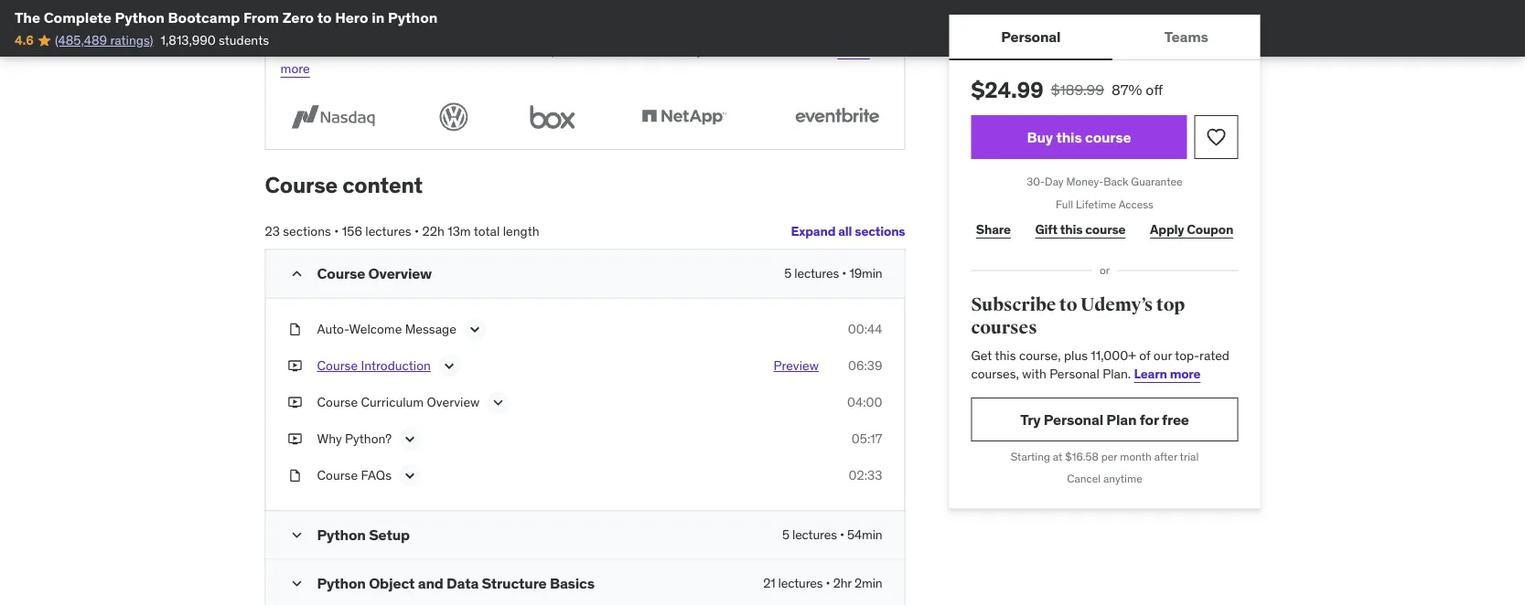 Task type: locate. For each thing, give the bounding box(es) containing it.
show lecture description image down message
[[440, 358, 458, 376]]

xsmall image left course introduction
[[288, 358, 302, 375]]

lectures up 21 lectures • 2hr 2min
[[792, 527, 837, 544]]

1 vertical spatial our
[[1154, 348, 1172, 364]]

off
[[1146, 80, 1163, 99]]

try
[[1020, 410, 1041, 429]]

show lecture description image down course curriculum overview
[[401, 431, 419, 449]]

this inside buy this course button
[[1056, 128, 1082, 146]]

xsmall image for course
[[288, 467, 302, 485]]

1 vertical spatial courses
[[971, 317, 1037, 340]]

2 xsmall image from the top
[[288, 431, 302, 449]]

this for buy
[[1056, 128, 1082, 146]]

volkswagen image
[[434, 100, 474, 134]]

0 vertical spatial learn more link
[[280, 42, 870, 77]]

1 vertical spatial more
[[1170, 366, 1201, 382]]

nasdaq image
[[280, 100, 386, 134]]

content
[[342, 171, 423, 199]]

xsmall image
[[288, 321, 302, 339], [288, 358, 302, 375], [288, 467, 302, 485]]

access
[[1119, 197, 1154, 211]]

day
[[1045, 174, 1064, 189]]

1 horizontal spatial our
[[1154, 348, 1172, 364]]

of right 11,000+
[[1140, 348, 1151, 364]]

$24.99
[[971, 76, 1044, 103]]

starting
[[1011, 450, 1050, 464]]

overview right curriculum
[[427, 395, 480, 411]]

hero
[[335, 8, 368, 27]]

top- inside get this course, plus 11,000+ of our top-rated courses, with personal plan.
[[1175, 348, 1200, 364]]

lectures for python setup
[[792, 527, 837, 544]]

cancel
[[1067, 472, 1101, 487]]

this
[[280, 42, 304, 59]]

personal up $16.58
[[1044, 410, 1104, 429]]

get this course, plus 11,000+ of our top-rated courses, with personal plan.
[[971, 348, 1230, 382]]

course
[[451, 20, 497, 38], [307, 42, 346, 59], [1085, 128, 1131, 146], [1086, 222, 1126, 238]]

2 vertical spatial personal
[[1044, 410, 1104, 429]]

0 horizontal spatial more
[[280, 60, 310, 77]]

• left 54min
[[840, 527, 845, 544]]

courses down the subscribe
[[971, 317, 1037, 340]]

0 vertical spatial xsmall image
[[288, 321, 302, 339]]

python?
[[345, 431, 392, 448]]

small image up small icon on the bottom of the page
[[288, 527, 306, 545]]

course up 23
[[265, 171, 338, 199]]

our down top companies offer this course to their employees
[[445, 42, 464, 59]]

tab list
[[949, 15, 1260, 60]]

2 horizontal spatial show lecture description image
[[466, 321, 484, 339]]

1 horizontal spatial more
[[1170, 366, 1201, 382]]

2 horizontal spatial to
[[1060, 294, 1077, 316]]

learn right worldwide.
[[838, 42, 870, 59]]

course content
[[265, 171, 423, 199]]

0 vertical spatial show lecture description image
[[466, 321, 484, 339]]

small image left course overview
[[288, 265, 306, 283]]

python left the setup
[[317, 526, 366, 545]]

show lecture description image for auto-welcome message
[[466, 321, 484, 339]]

setup
[[369, 526, 410, 545]]

1 vertical spatial of
[[1140, 348, 1151, 364]]

1 horizontal spatial courses
[[971, 317, 1037, 340]]

data
[[447, 574, 479, 593]]

learn more up free
[[1134, 366, 1201, 382]]

was
[[349, 42, 371, 59]]

0 vertical spatial show lecture description image
[[489, 394, 507, 412]]

for left free
[[1140, 410, 1159, 429]]

personal
[[1001, 27, 1061, 46], [1050, 366, 1100, 382], [1044, 410, 1104, 429]]

1 horizontal spatial rated
[[1200, 348, 1230, 364]]

0 vertical spatial overview
[[368, 264, 432, 283]]

small image for course
[[288, 265, 306, 283]]

06:39
[[848, 358, 883, 374]]

0 horizontal spatial learn
[[838, 42, 870, 59]]

1 vertical spatial show lecture description image
[[440, 358, 458, 376]]

1 vertical spatial learn
[[1134, 366, 1167, 382]]

for down top companies offer this course to their employees
[[426, 42, 442, 59]]

1 horizontal spatial for
[[1140, 410, 1159, 429]]

more for top companies offer this course to their employees
[[280, 60, 310, 77]]

1 vertical spatial learn more link
[[1134, 366, 1201, 382]]

sections right 23
[[283, 223, 331, 239]]

courses down employees
[[597, 42, 642, 59]]

businesses
[[706, 42, 770, 59]]

1 horizontal spatial show lecture description image
[[440, 358, 458, 376]]

0 horizontal spatial rated
[[564, 42, 594, 59]]

0 vertical spatial for
[[426, 42, 442, 59]]

22h 13m
[[422, 223, 471, 239]]

this right buy
[[1056, 128, 1082, 146]]

87%
[[1112, 80, 1142, 99]]

this
[[422, 20, 448, 38], [1056, 128, 1082, 146], [1060, 222, 1083, 238], [995, 348, 1016, 364]]

xsmall image left "auto-"
[[288, 321, 302, 339]]

top
[[1156, 294, 1185, 316]]

1 vertical spatial for
[[1140, 410, 1159, 429]]

learn more link for subscribe to udemy's top courses
[[1134, 366, 1201, 382]]

this inside gift this course link
[[1060, 222, 1083, 238]]

4.6
[[15, 32, 33, 48]]

learn more link up free
[[1134, 366, 1201, 382]]

top companies offer this course to their employees
[[280, 20, 626, 38]]

of down their
[[525, 42, 537, 59]]

2 vertical spatial show lecture description image
[[401, 431, 419, 449]]

learn more for top companies offer this course to their employees
[[280, 42, 870, 77]]

5
[[784, 266, 792, 282], [782, 527, 789, 544]]

money-
[[1066, 174, 1104, 189]]

xsmall image left course faqs
[[288, 467, 302, 485]]

python right small icon on the bottom of the page
[[317, 574, 366, 593]]

complete
[[44, 8, 112, 27]]

learn more down employees
[[280, 42, 870, 77]]

course down the 156
[[317, 264, 365, 283]]

subscribe
[[971, 294, 1056, 316]]

tab list containing personal
[[949, 15, 1260, 60]]

total
[[474, 223, 500, 239]]

from
[[243, 8, 279, 27]]

1 vertical spatial learn more
[[1134, 366, 1201, 382]]

buy this course button
[[971, 115, 1187, 159]]

this course was selected for our collection of top-rated courses trusted by businesses worldwide.
[[280, 42, 834, 59]]

1 vertical spatial top-
[[1175, 348, 1200, 364]]

0 vertical spatial of
[[525, 42, 537, 59]]

per
[[1102, 450, 1118, 464]]

1 horizontal spatial top-
[[1175, 348, 1200, 364]]

to
[[317, 8, 332, 27], [500, 20, 514, 38], [1060, 294, 1077, 316]]

our right 11,000+
[[1154, 348, 1172, 364]]

this inside get this course, plus 11,000+ of our top-rated courses, with personal plan.
[[995, 348, 1016, 364]]

xsmall image
[[288, 394, 302, 412], [288, 431, 302, 449]]

• left the '2hr'
[[826, 576, 830, 592]]

lifetime
[[1076, 197, 1116, 211]]

personal down the plus
[[1050, 366, 1100, 382]]

0 horizontal spatial courses
[[597, 42, 642, 59]]

lectures right the 21
[[778, 576, 823, 592]]

5 down expand
[[784, 266, 792, 282]]

this right gift
[[1060, 222, 1083, 238]]

course
[[265, 171, 338, 199], [317, 264, 365, 283], [317, 358, 358, 374], [317, 395, 358, 411], [317, 468, 358, 484]]

learn more link down employees
[[280, 42, 870, 77]]

learn right plan.
[[1134, 366, 1167, 382]]

0 horizontal spatial for
[[426, 42, 442, 59]]

course for course faqs
[[317, 468, 358, 484]]

small image
[[288, 265, 306, 283], [288, 527, 306, 545]]

3 xsmall image from the top
[[288, 467, 302, 485]]

for
[[426, 42, 442, 59], [1140, 410, 1159, 429]]

to right the zero
[[317, 8, 332, 27]]

personal up $24.99
[[1001, 27, 1061, 46]]

0 horizontal spatial our
[[445, 42, 464, 59]]

1 vertical spatial xsmall image
[[288, 358, 302, 375]]

to left udemy's
[[1060, 294, 1077, 316]]

1 vertical spatial personal
[[1050, 366, 1100, 382]]

try personal plan for free
[[1020, 410, 1189, 429]]

0 vertical spatial learn more
[[280, 42, 870, 77]]

1 horizontal spatial sections
[[855, 223, 905, 239]]

$24.99 $189.99 87% off
[[971, 76, 1163, 103]]

show lecture description image right message
[[466, 321, 484, 339]]

1 horizontal spatial learn more link
[[1134, 366, 1201, 382]]

course down companies
[[307, 42, 346, 59]]

1 horizontal spatial learn
[[1134, 366, 1167, 382]]

1 horizontal spatial of
[[1140, 348, 1151, 364]]

0 vertical spatial small image
[[288, 265, 306, 283]]

learn
[[838, 42, 870, 59], [1134, 366, 1167, 382]]

1 small image from the top
[[288, 265, 306, 283]]

• for python object and data structure basics
[[826, 576, 830, 592]]

welcome
[[349, 321, 402, 338]]

1 vertical spatial 5
[[782, 527, 789, 544]]

0 vertical spatial more
[[280, 60, 310, 77]]

1 vertical spatial show lecture description image
[[401, 467, 419, 486]]

course down why
[[317, 468, 358, 484]]

$16.58
[[1065, 450, 1099, 464]]

• left 19min
[[842, 266, 847, 282]]

5 up 21 lectures • 2hr 2min
[[782, 527, 789, 544]]

this up courses,
[[995, 348, 1016, 364]]

all
[[838, 223, 852, 239]]

21
[[763, 576, 775, 592]]

course up back
[[1085, 128, 1131, 146]]

xsmall image for auto-
[[288, 321, 302, 339]]

object
[[369, 574, 415, 593]]

0 vertical spatial learn
[[838, 42, 870, 59]]

share button
[[971, 212, 1016, 249]]

course for course introduction
[[317, 358, 358, 374]]

1 vertical spatial rated
[[1200, 348, 1230, 364]]

00:44
[[848, 321, 883, 338]]

5 for course overview
[[784, 266, 792, 282]]

0 vertical spatial personal
[[1001, 27, 1061, 46]]

free
[[1162, 410, 1189, 429]]

0 vertical spatial xsmall image
[[288, 394, 302, 412]]

1 horizontal spatial learn more
[[1134, 366, 1201, 382]]

course for course content
[[265, 171, 338, 199]]

1 horizontal spatial show lecture description image
[[489, 394, 507, 412]]

top- down their
[[539, 42, 564, 59]]

learn more link
[[280, 42, 870, 77], [1134, 366, 1201, 382]]

python
[[115, 8, 165, 27], [388, 8, 438, 27], [317, 526, 366, 545], [317, 574, 366, 593]]

1 xsmall image from the top
[[288, 394, 302, 412]]

0 vertical spatial our
[[445, 42, 464, 59]]

0 horizontal spatial learn more
[[280, 42, 870, 77]]

course inside course introduction "button"
[[317, 358, 358, 374]]

auto-
[[317, 321, 349, 338]]

1 xsmall image from the top
[[288, 321, 302, 339]]

our
[[445, 42, 464, 59], [1154, 348, 1172, 364]]

of inside get this course, plus 11,000+ of our top-rated courses, with personal plan.
[[1140, 348, 1151, 364]]

11,000+
[[1091, 348, 1136, 364]]

top- down top
[[1175, 348, 1200, 364]]

our inside get this course, plus 11,000+ of our top-rated courses, with personal plan.
[[1154, 348, 1172, 364]]

(485,489
[[55, 32, 107, 48]]

0 vertical spatial rated
[[564, 42, 594, 59]]

course down "auto-"
[[317, 358, 358, 374]]

plan.
[[1103, 366, 1131, 382]]

1 sections from the left
[[855, 223, 905, 239]]

subscribe to udemy's top courses
[[971, 294, 1185, 340]]

learn more link for top companies offer this course to their employees
[[280, 42, 870, 77]]

0 horizontal spatial show lecture description image
[[401, 431, 419, 449]]

2 small image from the top
[[288, 527, 306, 545]]

2min
[[855, 576, 883, 592]]

• left the 156
[[334, 223, 339, 239]]

2 vertical spatial xsmall image
[[288, 467, 302, 485]]

coupon
[[1187, 222, 1234, 238]]

show lecture description image
[[489, 394, 507, 412], [401, 467, 419, 486]]

1 vertical spatial xsmall image
[[288, 431, 302, 449]]

course up why
[[317, 395, 358, 411]]

overview down 23 sections • 156 lectures • 22h 13m total length
[[368, 264, 432, 283]]

1 vertical spatial small image
[[288, 527, 306, 545]]

lectures for python object and data structure basics
[[778, 576, 823, 592]]

sections right all at top
[[855, 223, 905, 239]]

lectures
[[365, 223, 411, 239], [794, 266, 839, 282], [792, 527, 837, 544], [778, 576, 823, 592]]

0 horizontal spatial sections
[[283, 223, 331, 239]]

0 horizontal spatial show lecture description image
[[401, 467, 419, 486]]

rated inside get this course, plus 11,000+ of our top-rated courses, with personal plan.
[[1200, 348, 1230, 364]]

lectures down expand
[[794, 266, 839, 282]]

apply
[[1150, 222, 1185, 238]]

more up free
[[1170, 366, 1201, 382]]

more down this
[[280, 60, 310, 77]]

0 horizontal spatial top-
[[539, 42, 564, 59]]

xsmall image for why
[[288, 431, 302, 449]]

anytime
[[1104, 472, 1143, 487]]

5 lectures • 19min
[[784, 266, 883, 282]]

courses
[[597, 42, 642, 59], [971, 317, 1037, 340]]

to up collection at the top left of page
[[500, 20, 514, 38]]

buy this course
[[1027, 128, 1131, 146]]

apply coupon
[[1150, 222, 1234, 238]]

personal inside personal button
[[1001, 27, 1061, 46]]

0 horizontal spatial of
[[525, 42, 537, 59]]

0 vertical spatial 5
[[784, 266, 792, 282]]

0 horizontal spatial learn more link
[[280, 42, 870, 77]]

show lecture description image
[[466, 321, 484, 339], [440, 358, 458, 376], [401, 431, 419, 449]]



Task type: vqa. For each thing, say whether or not it's contained in the screenshot.
'at'
yes



Task type: describe. For each thing, give the bounding box(es) containing it.
course down lifetime
[[1086, 222, 1126, 238]]

course inside button
[[1085, 128, 1131, 146]]

courses inside the subscribe to udemy's top courses
[[971, 317, 1037, 340]]

02:33
[[849, 468, 883, 484]]

their
[[517, 20, 549, 38]]

156
[[342, 223, 362, 239]]

worldwide.
[[773, 42, 834, 59]]

$189.99
[[1051, 80, 1104, 99]]

top
[[280, 20, 305, 38]]

python object and data structure basics
[[317, 574, 595, 593]]

full
[[1056, 197, 1074, 211]]

course introduction
[[317, 358, 431, 374]]

personal inside get this course, plus 11,000+ of our top-rated courses, with personal plan.
[[1050, 366, 1100, 382]]

0 horizontal spatial to
[[317, 8, 332, 27]]

companies
[[308, 20, 383, 38]]

why
[[317, 431, 342, 448]]

the complete python bootcamp from zero to hero in python
[[15, 8, 438, 27]]

python right in
[[388, 8, 438, 27]]

learn for top companies offer this course to their employees
[[838, 42, 870, 59]]

zero
[[282, 8, 314, 27]]

or
[[1100, 264, 1110, 278]]

plan
[[1107, 410, 1137, 429]]

expand all sections button
[[791, 213, 905, 250]]

collection
[[467, 42, 522, 59]]

gift this course
[[1035, 222, 1126, 238]]

guarantee
[[1131, 174, 1183, 189]]

wishlist image
[[1206, 126, 1228, 148]]

more for subscribe to udemy's top courses
[[1170, 366, 1201, 382]]

2 xsmall image from the top
[[288, 358, 302, 375]]

xsmall image for course
[[288, 394, 302, 412]]

• left 22h 13m
[[415, 223, 419, 239]]

course for course curriculum overview
[[317, 395, 358, 411]]

this for gift
[[1060, 222, 1083, 238]]

back
[[1104, 174, 1129, 189]]

21 lectures • 2hr 2min
[[763, 576, 883, 592]]

• for python setup
[[840, 527, 845, 544]]

gift this course link
[[1030, 212, 1131, 249]]

5 lectures • 54min
[[782, 527, 883, 544]]

0 vertical spatial top-
[[539, 42, 564, 59]]

learn more for subscribe to udemy's top courses
[[1134, 366, 1201, 382]]

month
[[1120, 450, 1152, 464]]

lectures for course overview
[[794, 266, 839, 282]]

to inside the subscribe to udemy's top courses
[[1060, 294, 1077, 316]]

54min
[[847, 527, 883, 544]]

show lecture description image for why python?
[[401, 431, 419, 449]]

buy
[[1027, 128, 1053, 146]]

get
[[971, 348, 992, 364]]

box image
[[522, 100, 583, 134]]

share
[[976, 222, 1011, 238]]

05:17
[[852, 431, 883, 448]]

python up ratings)
[[115, 8, 165, 27]]

0 vertical spatial courses
[[597, 42, 642, 59]]

after
[[1155, 450, 1178, 464]]

small image
[[288, 575, 306, 594]]

preview
[[774, 358, 819, 374]]

teams button
[[1113, 15, 1260, 59]]

auto-welcome message
[[317, 321, 457, 338]]

30-
[[1027, 174, 1045, 189]]

course,
[[1019, 348, 1061, 364]]

23 sections • 156 lectures • 22h 13m total length
[[265, 223, 540, 239]]

show lecture description image for course faqs
[[401, 467, 419, 486]]

learn for subscribe to udemy's top courses
[[1134, 366, 1167, 382]]

5 for python setup
[[782, 527, 789, 544]]

1 vertical spatial overview
[[427, 395, 480, 411]]

personal inside try personal plan for free link
[[1044, 410, 1104, 429]]

employees
[[552, 20, 626, 38]]

personal button
[[949, 15, 1113, 59]]

lectures right the 156
[[365, 223, 411, 239]]

2 sections from the left
[[283, 223, 331, 239]]

offer
[[386, 20, 419, 38]]

19min
[[850, 266, 883, 282]]

why python?
[[317, 431, 392, 448]]

gift
[[1035, 222, 1058, 238]]

trusted
[[645, 42, 686, 59]]

length
[[503, 223, 540, 239]]

this for get
[[995, 348, 1016, 364]]

faqs
[[361, 468, 392, 484]]

small image for python
[[288, 527, 306, 545]]

python setup
[[317, 526, 410, 545]]

in
[[372, 8, 385, 27]]

plus
[[1064, 348, 1088, 364]]

course for course overview
[[317, 264, 365, 283]]

bootcamp
[[168, 8, 240, 27]]

(485,489 ratings)
[[55, 32, 153, 48]]

course overview
[[317, 264, 432, 283]]

teams
[[1165, 27, 1209, 46]]

basics
[[550, 574, 595, 593]]

try personal plan for free link
[[971, 398, 1239, 442]]

this right offer
[[422, 20, 448, 38]]

30-day money-back guarantee full lifetime access
[[1027, 174, 1183, 211]]

netapp image
[[631, 100, 737, 134]]

courses,
[[971, 366, 1019, 382]]

show lecture description image for course curriculum overview
[[489, 394, 507, 412]]

1 horizontal spatial to
[[500, 20, 514, 38]]

with
[[1022, 366, 1047, 382]]

course curriculum overview
[[317, 395, 480, 411]]

selected
[[374, 42, 423, 59]]

at
[[1053, 450, 1063, 464]]

apply coupon button
[[1145, 212, 1239, 249]]

• for course overview
[[842, 266, 847, 282]]

curriculum
[[361, 395, 424, 411]]

introduction
[[361, 358, 431, 374]]

course up collection at the top left of page
[[451, 20, 497, 38]]

and
[[418, 574, 444, 593]]

course faqs
[[317, 468, 392, 484]]

the
[[15, 8, 40, 27]]

trial
[[1180, 450, 1199, 464]]

sections inside dropdown button
[[855, 223, 905, 239]]

starting at $16.58 per month after trial cancel anytime
[[1011, 450, 1199, 487]]

eventbrite image
[[785, 100, 890, 134]]



